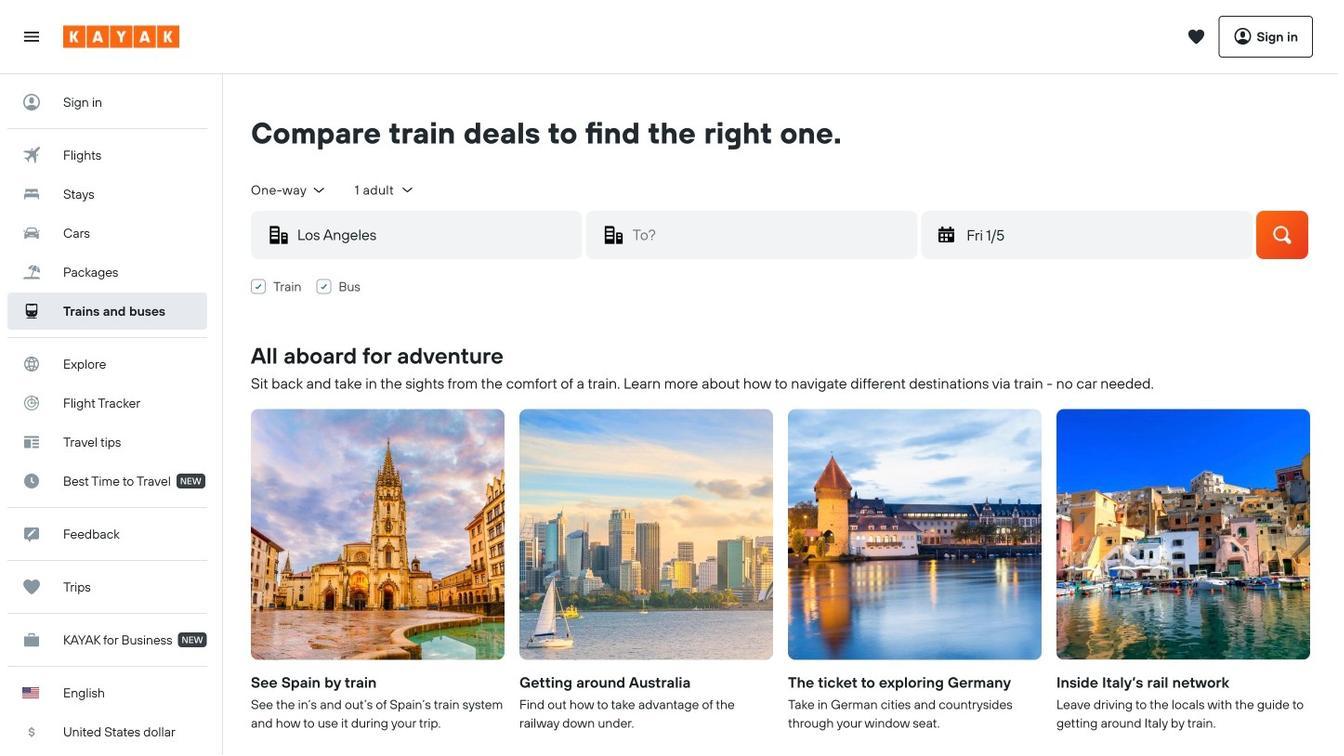 Task type: describe. For each thing, give the bounding box(es) containing it.
the ticket to exploring germany element
[[788, 409, 1042, 660]]

see spain by train element
[[251, 409, 505, 660]]

friday january 5th element
[[967, 224, 1241, 246]]

getting around australia element
[[520, 409, 773, 660]]

navigation menu image
[[22, 27, 41, 46]]

Trip type One-way field
[[251, 182, 327, 198]]



Task type: locate. For each thing, give the bounding box(es) containing it.
united states (english) image
[[22, 688, 39, 699]]

To? text field
[[625, 212, 917, 258]]

inside italy's rail network element
[[1057, 409, 1310, 660]]

From? text field
[[290, 212, 581, 258]]



Task type: vqa. For each thing, say whether or not it's contained in the screenshot.
Inside Italy's rail network element
yes



